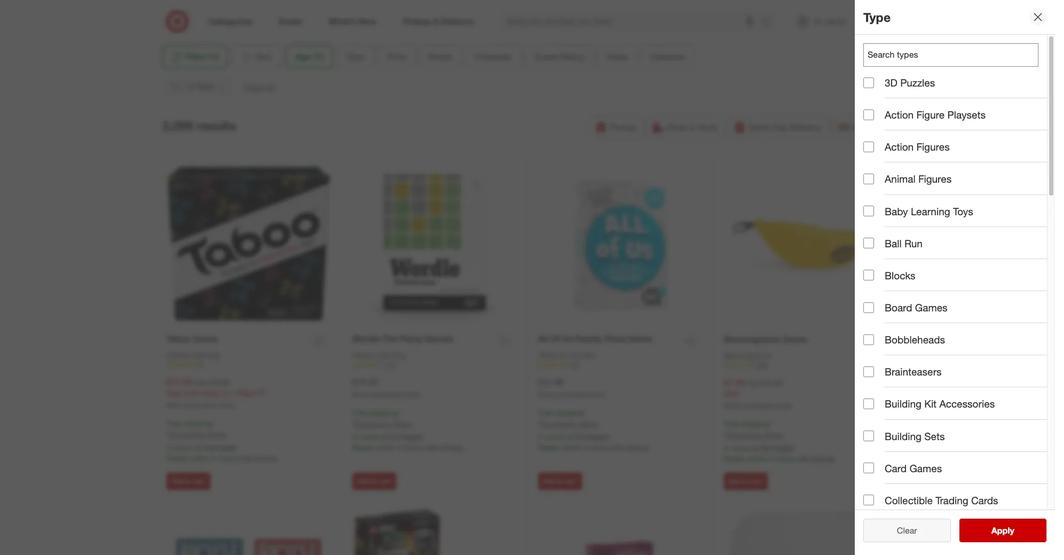 Task type: describe. For each thing, give the bounding box(es) containing it.
kit
[[925, 398, 937, 410]]

online inside $18.59 when purchased online
[[403, 391, 420, 399]]

shop in store button
[[647, 115, 725, 139]]

8–10 years link
[[528, 0, 637, 32]]

filter
[[186, 51, 207, 62]]

Ball Run checkbox
[[864, 238, 875, 249]]

ball run
[[885, 237, 923, 249]]

what do you meme? link
[[538, 350, 609, 360]]

33
[[571, 361, 579, 369]]

pickup
[[610, 122, 636, 132]]

11–13 years link
[[637, 0, 746, 32]]

apply. for taboo
[[207, 430, 227, 439]]

ready for all
[[538, 443, 560, 452]]

stock for bananagrams
[[732, 444, 751, 453]]

2 for bananagrams game
[[769, 454, 774, 463]]

add for wordle
[[357, 477, 369, 485]]

card
[[885, 462, 907, 474]]

exclusions for all
[[541, 420, 577, 429]]

all
[[538, 333, 549, 344]]

northgate for bananagrams
[[761, 444, 795, 453]]

do
[[558, 350, 567, 359]]

northgate for wordle
[[389, 432, 423, 441]]

blocks
[[885, 269, 916, 282]]

3d puzzles
[[885, 76, 936, 89]]

with for bananagrams game
[[797, 454, 810, 463]]

cart for bananagrams
[[751, 477, 763, 485]]

add to cart button for bananagrams
[[724, 473, 768, 490]]

sort button
[[232, 45, 281, 68]]

stock for wordle
[[361, 432, 379, 441]]

free shipping * * exclusions apply. in stock at  northgate ready within 2 hours with pickup for all
[[538, 408, 649, 452]]

clear all button
[[244, 81, 275, 93]]

free for taboo
[[166, 419, 181, 428]]

with for all of us family trivia game
[[611, 443, 624, 452]]

online inside $15.69 reg $19.89 sale ends today at 1:00pm pt when purchased online
[[217, 402, 234, 410]]

What can we help you find? suggestions appear below search field
[[501, 10, 765, 33]]

add to cart for wordle
[[357, 477, 392, 485]]

rating
[[560, 51, 584, 62]]

us
[[563, 333, 574, 344]]

shipping button
[[833, 115, 893, 139]]

price
[[387, 51, 406, 62]]

deals button
[[598, 45, 637, 68]]

bananagrams link
[[724, 350, 771, 361]]

11–13
[[671, 22, 692, 31]]

503 link
[[724, 361, 889, 370]]

taboo game
[[166, 333, 217, 344]]

results
[[197, 118, 236, 133]]

collectible trading cards
[[885, 494, 999, 506]]

within for all
[[562, 443, 581, 452]]

reg for $7.99
[[747, 378, 758, 387]]

5–7 years
[[457, 22, 490, 31]]

11
[[170, 81, 179, 91]]

sort
[[256, 51, 272, 62]]

free shipping * * exclusions apply. in stock at  northgate ready within 2 hours with pickup for bananagrams
[[724, 420, 835, 463]]

in for all
[[538, 432, 544, 441]]

Building Kit Accessories checkbox
[[864, 399, 875, 409]]

board
[[885, 301, 913, 314]]

age (1)
[[295, 51, 323, 62]]

shipping for wordle
[[369, 408, 398, 417]]

cart for all
[[565, 477, 578, 485]]

shop in store
[[667, 122, 718, 132]]

clear for clear
[[898, 525, 918, 536]]

127 link
[[352, 360, 517, 370]]

8–10 years
[[564, 22, 601, 31]]

1 horizontal spatial game
[[628, 333, 652, 344]]

11 - 13 years
[[170, 81, 214, 91]]

you
[[570, 350, 582, 359]]

price button
[[378, 45, 415, 68]]

delivery
[[791, 122, 822, 132]]

when inside $12.99 when purchased online
[[538, 391, 555, 399]]

503
[[757, 361, 768, 369]]

2 for taboo game
[[212, 454, 216, 463]]

ends
[[183, 389, 200, 398]]

baby
[[885, 205, 909, 217]]

run
[[905, 237, 923, 249]]

shipping for bananagrams
[[741, 420, 770, 429]]

Brainteasers checkbox
[[864, 366, 875, 377]]

figures for animal figures
[[919, 173, 952, 185]]

2,099 results
[[162, 118, 236, 133]]

action for action figure playsets
[[885, 109, 914, 121]]

clear button
[[864, 519, 951, 542]]

same day delivery button
[[729, 115, 829, 139]]

animal figures
[[885, 173, 952, 185]]

board games
[[885, 301, 948, 314]]

3D Puzzles checkbox
[[864, 77, 875, 88]]

1:00pm
[[231, 389, 256, 398]]

to for wordle
[[371, 477, 377, 485]]

trading
[[936, 494, 969, 506]]

2 inside 2 link
[[200, 361, 203, 369]]

add to cart button for all
[[538, 473, 582, 490]]

games for board games
[[916, 301, 948, 314]]

apply. for bananagrams
[[765, 431, 785, 440]]

apply button
[[960, 519, 1047, 542]]

free for bananagrams
[[724, 420, 739, 429]]

gaming for game
[[193, 350, 219, 359]]

11 - 13 years button
[[162, 75, 233, 98]]

free shipping * * exclusions apply. in stock at  northgate ready within 2 hours with pickup for taboo
[[166, 419, 277, 463]]

wordle the party games
[[352, 333, 454, 344]]

action figures
[[885, 141, 950, 153]]

bananagrams game link
[[724, 333, 807, 345]]

-
[[181, 81, 184, 91]]

in for wordle
[[352, 432, 358, 441]]

5–7 years link
[[419, 0, 528, 32]]

$18.59
[[352, 376, 378, 387]]

building for building sets
[[885, 430, 922, 442]]

today
[[202, 389, 221, 398]]

clear for clear all
[[244, 81, 264, 92]]

at for all of us family trivia game
[[567, 432, 573, 441]]

all of us family trivia game
[[538, 333, 652, 344]]

deals
[[607, 51, 628, 62]]

in
[[690, 122, 697, 132]]

exclusions apply. link for all
[[541, 420, 599, 429]]

$7.99 reg $15.99 sale when purchased online
[[724, 377, 792, 410]]

action for action figures
[[885, 141, 914, 153]]

exclusions apply. link for bananagrams
[[727, 431, 785, 440]]

pt
[[259, 389, 268, 398]]

add to cart button for wordle
[[352, 473, 396, 490]]

animal
[[885, 173, 916, 185]]

$15.69 reg $19.89 sale ends today at 1:00pm pt when purchased online
[[166, 376, 268, 410]]

pickup for wordle the party games
[[441, 443, 463, 452]]

shipping for taboo
[[183, 419, 212, 428]]

free shipping * * exclusions apply. in stock at  northgate ready within 2 hours with pickup for wordle
[[352, 408, 463, 452]]

filter (1) button
[[162, 45, 227, 68]]

Board Games checkbox
[[864, 302, 875, 313]]

Action Figures checkbox
[[864, 142, 875, 152]]

free for all
[[538, 408, 553, 417]]

33 link
[[538, 360, 703, 370]]

bananagrams for bananagrams
[[724, 351, 771, 360]]

ball
[[885, 237, 902, 249]]

figures for action figures
[[917, 141, 950, 153]]

accessories
[[940, 398, 996, 410]]

within for bananagrams
[[748, 454, 767, 463]]

taboo game link
[[166, 333, 217, 345]]

when inside $7.99 reg $15.99 sale when purchased online
[[724, 402, 741, 410]]

learning
[[911, 205, 951, 217]]

all
[[266, 81, 275, 92]]

filter (1)
[[186, 51, 219, 62]]

Building Sets checkbox
[[864, 431, 875, 441]]

action figure playsets
[[885, 109, 986, 121]]

0–24 months link
[[200, 0, 310, 32]]

ready for wordle
[[352, 443, 374, 452]]

day
[[774, 122, 788, 132]]

figure
[[917, 109, 945, 121]]

exclusions for wordle
[[355, 420, 391, 429]]

building sets
[[885, 430, 945, 442]]

of
[[551, 333, 560, 344]]

purchased inside $12.99 when purchased online
[[557, 391, 587, 399]]

exclusions for taboo
[[169, 430, 205, 439]]

hours for bananagrams
[[776, 454, 794, 463]]



Task type: vqa. For each thing, say whether or not it's contained in the screenshot.
Spritz to the left
no



Task type: locate. For each thing, give the bounding box(es) containing it.
games right card
[[910, 462, 943, 474]]

0 horizontal spatial (1)
[[209, 51, 219, 62]]

years right 5–7
[[472, 22, 490, 31]]

1 vertical spatial games
[[425, 333, 454, 344]]

years right the 11–13
[[694, 22, 712, 31]]

0 horizontal spatial hasbro
[[166, 350, 191, 359]]

wordle the party games link
[[352, 333, 454, 345]]

0 vertical spatial building
[[885, 398, 922, 410]]

free shipping * * exclusions apply. in stock at  northgate ready within 2 hours with pickup down $18.59 when purchased online in the bottom of the page
[[352, 408, 463, 452]]

baby learning toys
[[885, 205, 974, 217]]

shipping for all
[[555, 408, 584, 417]]

clear inside clear all "button"
[[244, 81, 264, 92]]

at for bananagrams game
[[753, 444, 759, 453]]

0 horizontal spatial clear
[[244, 81, 264, 92]]

apply.
[[393, 420, 413, 429], [579, 420, 599, 429], [207, 430, 227, 439], [765, 431, 785, 440]]

all of us family trivia game link
[[538, 333, 652, 345]]

exclusions down ends
[[169, 430, 205, 439]]

0 horizontal spatial gaming
[[193, 350, 219, 359]]

bananagrams game image
[[724, 162, 889, 327], [724, 162, 889, 327]]

what do you meme?
[[538, 350, 609, 359]]

character button
[[465, 45, 521, 68]]

3 to from the left
[[557, 477, 563, 485]]

game right taboo in the bottom left of the page
[[193, 333, 217, 344]]

2 building from the top
[[885, 430, 922, 442]]

hours
[[404, 443, 423, 452], [590, 443, 609, 452], [218, 454, 237, 463], [776, 454, 794, 463]]

lego brickheadz star wars the mandalorian & the child 75317 image
[[352, 507, 517, 555], [352, 507, 517, 555]]

reg up ends
[[194, 378, 205, 387]]

featured button
[[642, 45, 694, 68]]

4 add to cart button from the left
[[724, 473, 768, 490]]

collectible
[[885, 494, 933, 506]]

purchased down $12.99
[[557, 391, 587, 399]]

exclusions down $12.99 when purchased online
[[541, 420, 577, 429]]

hasbro
[[166, 350, 191, 359], [352, 350, 377, 359]]

figures down 'action figure playsets'
[[917, 141, 950, 153]]

1 building from the top
[[885, 398, 922, 410]]

4 years from the left
[[694, 22, 712, 31]]

3d
[[885, 76, 898, 89]]

reg inside $7.99 reg $15.99 sale when purchased online
[[747, 378, 758, 387]]

within for wordle
[[376, 443, 395, 452]]

shipping down ends
[[183, 419, 212, 428]]

hasbro gaming link for taboo
[[166, 350, 219, 360]]

years for 8–10 years
[[583, 22, 601, 31]]

type dialog
[[855, 0, 1056, 555]]

1 horizontal spatial hasbro gaming link
[[352, 350, 405, 360]]

years right 8–10
[[583, 22, 601, 31]]

1 add from the left
[[171, 477, 183, 485]]

(1) right age
[[313, 51, 323, 62]]

2 add from the left
[[357, 477, 369, 485]]

clear left all
[[244, 81, 264, 92]]

when inside $18.59 when purchased online
[[352, 391, 369, 399]]

online inside $12.99 when purchased online
[[589, 391, 606, 399]]

$18.59 when purchased online
[[352, 376, 420, 399]]

sale down $15.69 on the bottom left of page
[[166, 389, 181, 398]]

cart for wordle
[[379, 477, 392, 485]]

hasbro gaming for wordle
[[352, 350, 405, 359]]

add to cart for taboo
[[171, 477, 206, 485]]

Animal Figures checkbox
[[864, 174, 875, 184]]

online down today
[[217, 402, 234, 410]]

type
[[864, 9, 891, 24], [346, 51, 364, 62]]

1 add to cart from the left
[[171, 477, 206, 485]]

within
[[376, 443, 395, 452], [562, 443, 581, 452], [190, 454, 210, 463], [748, 454, 767, 463]]

when down the $7.99
[[724, 402, 741, 410]]

game for taboo game
[[193, 333, 217, 344]]

(1) for filter (1)
[[209, 51, 219, 62]]

1 horizontal spatial type
[[864, 9, 891, 24]]

1 (1) from the left
[[209, 51, 219, 62]]

store
[[699, 122, 718, 132]]

3 cart from the left
[[565, 477, 578, 485]]

free down $12.99
[[538, 408, 553, 417]]

type inside dialog
[[864, 9, 891, 24]]

the
[[383, 333, 398, 344]]

exclusions apply. link down $7.99 reg $15.99 sale when purchased online
[[727, 431, 785, 440]]

ready for taboo
[[166, 454, 188, 463]]

exclusions apply. link down ends
[[169, 430, 227, 439]]

3 add to cart button from the left
[[538, 473, 582, 490]]

exclusions for bananagrams
[[727, 431, 763, 440]]

brainteasers
[[885, 366, 942, 378]]

when inside $15.69 reg $19.89 sale ends today at 1:00pm pt when purchased online
[[166, 402, 183, 410]]

sale for $15.69
[[166, 389, 181, 398]]

1 years from the left
[[363, 22, 381, 31]]

4 add to cart from the left
[[729, 477, 763, 485]]

featured
[[651, 51, 685, 62]]

1 hasbro gaming link from the left
[[166, 350, 219, 360]]

purchased
[[371, 391, 401, 399], [557, 391, 587, 399], [185, 402, 215, 410], [743, 402, 773, 410]]

purchased down ends
[[185, 402, 215, 410]]

clear down collectible
[[898, 525, 918, 536]]

exclusions down $7.99 reg $15.99 sale when purchased online
[[727, 431, 763, 440]]

northgate for all
[[575, 432, 609, 441]]

2 vertical spatial games
[[910, 462, 943, 474]]

1 horizontal spatial reg
[[747, 378, 758, 387]]

Baby Learning Toys checkbox
[[864, 206, 875, 216]]

age
[[295, 51, 311, 62]]

ready for bananagrams
[[724, 454, 746, 463]]

sale inside $15.69 reg $19.89 sale ends today at 1:00pm pt when purchased online
[[166, 389, 181, 398]]

exclusions apply. link for wordle
[[355, 420, 413, 429]]

2–4 years link
[[310, 0, 419, 32]]

0 horizontal spatial sale
[[166, 389, 181, 398]]

free shipping * * exclusions apply. in stock at  northgate ready within 2 hours with pickup down $12.99 when purchased online
[[538, 408, 649, 452]]

shop
[[667, 122, 687, 132]]

hasbro gaming link for wordle
[[352, 350, 405, 360]]

1 vertical spatial type
[[346, 51, 364, 62]]

1 action from the top
[[885, 109, 914, 121]]

guest rating
[[534, 51, 584, 62]]

1 vertical spatial action
[[885, 141, 914, 153]]

Blocks checkbox
[[864, 270, 875, 281]]

building left sets
[[885, 430, 922, 442]]

add for bananagrams
[[729, 477, 741, 485]]

at inside $15.69 reg $19.89 sale ends today at 1:00pm pt when purchased online
[[223, 389, 229, 398]]

pickup button
[[591, 115, 643, 139]]

hasbro down taboo in the bottom left of the page
[[166, 350, 191, 359]]

14+ years
[[784, 22, 817, 31]]

game up the 503 link
[[783, 334, 807, 344]]

0 vertical spatial games
[[916, 301, 948, 314]]

5 years from the left
[[799, 22, 817, 31]]

free for wordle
[[352, 408, 367, 417]]

2 years from the left
[[472, 22, 490, 31]]

in for taboo
[[166, 443, 173, 452]]

at for wordle the party games
[[381, 432, 387, 441]]

1 horizontal spatial hasbro
[[352, 350, 377, 359]]

Collectible Trading Cards checkbox
[[864, 495, 875, 506]]

none text field inside the type dialog
[[864, 43, 1039, 67]]

bananagrams for bananagrams game
[[724, 334, 781, 344]]

when down $18.59
[[352, 391, 369, 399]]

figures up learning
[[919, 173, 952, 185]]

reg right the $7.99
[[747, 378, 758, 387]]

shipping down $12.99 when purchased online
[[555, 408, 584, 417]]

pickup for taboo game
[[255, 454, 277, 463]]

bananagrams up 503
[[724, 351, 771, 360]]

1 vertical spatial building
[[885, 430, 922, 442]]

shipping down $7.99 reg $15.99 sale when purchased online
[[741, 420, 770, 429]]

0 vertical spatial bananagrams
[[724, 334, 781, 344]]

$15.99
[[760, 378, 783, 387]]

games up 127 link
[[425, 333, 454, 344]]

with for wordle the party games
[[425, 443, 439, 452]]

add to cart for all
[[543, 477, 578, 485]]

brand
[[429, 51, 452, 62]]

add to cart for bananagrams
[[729, 477, 763, 485]]

apply. down $12.99 when purchased online
[[579, 420, 599, 429]]

building left the "kit"
[[885, 398, 922, 410]]

2 hasbro from the left
[[352, 350, 377, 359]]

2 bananagrams from the top
[[724, 351, 771, 360]]

in for bananagrams
[[724, 444, 730, 453]]

hasbro down "wordle"
[[352, 350, 377, 359]]

reg inside $15.69 reg $19.89 sale ends today at 1:00pm pt when purchased online
[[194, 378, 205, 387]]

action
[[885, 109, 914, 121], [885, 141, 914, 153]]

add for all
[[543, 477, 555, 485]]

apply. for all
[[579, 420, 599, 429]]

games for card games
[[910, 462, 943, 474]]

in
[[352, 432, 358, 441], [538, 432, 544, 441], [166, 443, 173, 452], [724, 444, 730, 453]]

14+ years link
[[746, 0, 855, 32]]

character
[[474, 51, 512, 62]]

online down 127 link
[[403, 391, 420, 399]]

exclusions apply. link down $18.59 when purchased online in the bottom of the page
[[355, 420, 413, 429]]

1 vertical spatial clear
[[898, 525, 918, 536]]

3 add to cart from the left
[[543, 477, 578, 485]]

search
[[757, 17, 783, 28]]

(1) inside filter (1) "button"
[[209, 51, 219, 62]]

game right trivia
[[628, 333, 652, 344]]

1 gaming from the left
[[193, 350, 219, 359]]

online inside $7.99 reg $15.99 sale when purchased online
[[775, 402, 792, 410]]

at for taboo game
[[195, 443, 201, 452]]

1 add to cart button from the left
[[166, 473, 210, 490]]

2 horizontal spatial game
[[783, 334, 807, 344]]

3 years from the left
[[583, 22, 601, 31]]

years inside 'link'
[[472, 22, 490, 31]]

exclusions down $18.59 when purchased online in the bottom of the page
[[355, 420, 391, 429]]

apply. down $15.69 reg $19.89 sale ends today at 1:00pm pt when purchased online
[[207, 430, 227, 439]]

hasbro for taboo game
[[166, 350, 191, 359]]

purchased down $18.59
[[371, 391, 401, 399]]

2 link
[[166, 360, 331, 370]]

online down "$15.99"
[[775, 402, 792, 410]]

hours for wordle
[[404, 443, 423, 452]]

hasbro gaming for taboo
[[166, 350, 219, 359]]

free down $15.69 on the bottom left of page
[[166, 419, 181, 428]]

4 add from the left
[[729, 477, 741, 485]]

pickup for bananagrams game
[[812, 454, 835, 463]]

11–13 years
[[671, 22, 712, 31]]

gaming down taboo game link
[[193, 350, 219, 359]]

sale inside $7.99 reg $15.99 sale when purchased online
[[724, 389, 739, 398]]

*
[[398, 408, 400, 417], [584, 408, 586, 417], [212, 419, 215, 428], [352, 420, 355, 429], [538, 420, 541, 429], [770, 420, 772, 429], [166, 430, 169, 439], [724, 431, 727, 440]]

bananagrams up bananagrams link
[[724, 334, 781, 344]]

exclusions apply. link
[[355, 420, 413, 429], [541, 420, 599, 429], [169, 430, 227, 439], [727, 431, 785, 440]]

games right board
[[916, 301, 948, 314]]

10pc math tool kit in box - up & up™ image
[[724, 507, 889, 555], [724, 507, 889, 555]]

with for taboo game
[[239, 454, 253, 463]]

sale for $7.99
[[724, 389, 739, 398]]

years for 2–4 years
[[363, 22, 381, 31]]

years for 5–7 years
[[472, 22, 490, 31]]

purchased down "$15.99"
[[743, 402, 773, 410]]

reg for $15.69
[[194, 378, 205, 387]]

4 to from the left
[[743, 477, 749, 485]]

1 bananagrams from the top
[[724, 334, 781, 344]]

search button
[[757, 10, 783, 35]]

to for all
[[557, 477, 563, 485]]

clear
[[244, 81, 264, 92], [898, 525, 918, 536]]

2 for wordle the party games
[[398, 443, 402, 452]]

clear inside clear button
[[898, 525, 918, 536]]

3 add from the left
[[543, 477, 555, 485]]

within for taboo
[[190, 454, 210, 463]]

2 add to cart from the left
[[357, 477, 392, 485]]

guest rating button
[[525, 45, 593, 68]]

2 hasbro gaming from the left
[[352, 350, 405, 359]]

2 to from the left
[[371, 477, 377, 485]]

hasbro gaming link down taboo game link
[[166, 350, 219, 360]]

1 horizontal spatial hasbro gaming
[[352, 350, 405, 359]]

months
[[252, 22, 277, 31]]

years for 14+ years
[[799, 22, 817, 31]]

2 action from the top
[[885, 141, 914, 153]]

action right action figure playsets option
[[885, 109, 914, 121]]

codenames board game image
[[538, 507, 703, 555], [538, 507, 703, 555]]

add for taboo
[[171, 477, 183, 485]]

purchased inside $7.99 reg $15.99 sale when purchased online
[[743, 402, 773, 410]]

bananagrams game
[[724, 334, 807, 344]]

0 horizontal spatial reg
[[194, 378, 205, 387]]

purchased inside $15.69 reg $19.89 sale ends today at 1:00pm pt when purchased online
[[185, 402, 215, 410]]

years right 2–4
[[363, 22, 381, 31]]

playsets
[[948, 109, 986, 121]]

sale down the $7.99
[[724, 389, 739, 398]]

free
[[352, 408, 367, 417], [538, 408, 553, 417], [166, 419, 181, 428], [724, 420, 739, 429]]

0 horizontal spatial hasbro gaming link
[[166, 350, 219, 360]]

2 cart from the left
[[379, 477, 392, 485]]

apply. for wordle
[[393, 420, 413, 429]]

cart
[[193, 477, 206, 485], [379, 477, 392, 485], [565, 477, 578, 485], [751, 477, 763, 485]]

years for 11–13 years
[[694, 22, 712, 31]]

1 vertical spatial bananagrams
[[724, 351, 771, 360]]

0 vertical spatial action
[[885, 109, 914, 121]]

party
[[400, 333, 423, 344]]

free down $7.99 reg $15.99 sale when purchased online
[[724, 420, 739, 429]]

hours for taboo
[[218, 454, 237, 463]]

shipping down $18.59 when purchased online in the bottom of the page
[[369, 408, 398, 417]]

(1) right the filter at the top
[[209, 51, 219, 62]]

apply. down $18.59 when purchased online in the bottom of the page
[[393, 420, 413, 429]]

wordle the party games image
[[352, 162, 517, 326], [352, 162, 517, 326]]

free shipping * * exclusions apply. in stock at  northgate ready within 2 hours with pickup
[[352, 408, 463, 452], [538, 408, 649, 452], [166, 419, 277, 463], [724, 420, 835, 463]]

1 cart from the left
[[193, 477, 206, 485]]

online down "33" link
[[589, 391, 606, 399]]

4 cart from the left
[[751, 477, 763, 485]]

stock for all
[[547, 432, 565, 441]]

1 vertical spatial figures
[[919, 173, 952, 185]]

pickup
[[441, 443, 463, 452], [627, 443, 649, 452], [255, 454, 277, 463], [812, 454, 835, 463]]

1 horizontal spatial gaming
[[379, 350, 405, 359]]

type button
[[337, 45, 374, 68]]

gaming up 127
[[379, 350, 405, 359]]

trivia
[[605, 333, 626, 344]]

None text field
[[864, 43, 1039, 67]]

add to cart button for taboo
[[166, 473, 210, 490]]

2–4 years
[[348, 22, 381, 31]]

hasbro for wordle the party games
[[352, 350, 377, 359]]

game for bananagrams game
[[783, 334, 807, 344]]

2 add to cart button from the left
[[352, 473, 396, 490]]

years right 14+
[[799, 22, 817, 31]]

when down $15.69 on the bottom left of page
[[166, 402, 183, 410]]

cart for taboo
[[193, 477, 206, 485]]

taboo game image
[[166, 162, 331, 326], [166, 162, 331, 326]]

hours for all
[[590, 443, 609, 452]]

when down $12.99
[[538, 391, 555, 399]]

0 vertical spatial type
[[864, 9, 891, 24]]

building
[[885, 398, 922, 410], [885, 430, 922, 442]]

shipping
[[853, 122, 886, 132]]

northgate for taboo
[[203, 443, 237, 452]]

hasbro gaming up 127
[[352, 350, 405, 359]]

0 horizontal spatial type
[[346, 51, 364, 62]]

stock
[[361, 432, 379, 441], [547, 432, 565, 441], [175, 443, 193, 452], [732, 444, 751, 453]]

all of us family trivia game image
[[538, 162, 703, 326], [538, 162, 703, 326]]

0 vertical spatial figures
[[917, 141, 950, 153]]

1 horizontal spatial clear
[[898, 525, 918, 536]]

to for bananagrams
[[743, 477, 749, 485]]

1 hasbro gaming from the left
[[166, 350, 219, 359]]

1 horizontal spatial (1)
[[313, 51, 323, 62]]

2 gaming from the left
[[379, 350, 405, 359]]

Bobbleheads checkbox
[[864, 334, 875, 345]]

2 hasbro gaming link from the left
[[352, 350, 405, 360]]

purchased inside $18.59 when purchased online
[[371, 391, 401, 399]]

free shipping * * exclusions apply. in stock at  northgate ready within 2 hours with pickup down $15.69 reg $19.89 sale ends today at 1:00pm pt when purchased online
[[166, 419, 277, 463]]

bananagrams inside bananagrams game link
[[724, 334, 781, 344]]

free shipping * * exclusions apply. in stock at  northgate ready within 2 hours with pickup down $7.99 reg $15.99 sale when purchased online
[[724, 420, 835, 463]]

2 (1) from the left
[[313, 51, 323, 62]]

hasbro gaming
[[166, 350, 219, 359], [352, 350, 405, 359]]

action right action figures option
[[885, 141, 914, 153]]

0 horizontal spatial game
[[193, 333, 217, 344]]

0–24
[[233, 22, 250, 31]]

wordle
[[352, 333, 381, 344]]

stock for taboo
[[175, 443, 193, 452]]

online
[[403, 391, 420, 399], [589, 391, 606, 399], [217, 402, 234, 410], [775, 402, 792, 410]]

to for taboo
[[185, 477, 191, 485]]

clear all
[[244, 81, 275, 92]]

years
[[196, 81, 214, 91]]

hasbro gaming down taboo game link
[[166, 350, 219, 359]]

puzzles
[[901, 76, 936, 89]]

1 to from the left
[[185, 477, 191, 485]]

same
[[749, 122, 771, 132]]

bicycle standard playing cards 2pk image
[[166, 507, 331, 555], [166, 507, 331, 555]]

exclusions
[[355, 420, 391, 429], [541, 420, 577, 429], [169, 430, 205, 439], [727, 431, 763, 440]]

pickup for all of us family trivia game
[[627, 443, 649, 452]]

what
[[538, 350, 556, 359]]

card games
[[885, 462, 943, 474]]

1 hasbro from the left
[[166, 350, 191, 359]]

1 horizontal spatial sale
[[724, 389, 739, 398]]

type inside button
[[346, 51, 364, 62]]

free down $18.59
[[352, 408, 367, 417]]

same day delivery
[[749, 122, 822, 132]]

exclusions apply. link down $12.99 when purchased online
[[541, 420, 599, 429]]

game
[[193, 333, 217, 344], [628, 333, 652, 344], [783, 334, 807, 344]]

Action Figure Playsets checkbox
[[864, 109, 875, 120]]

gaming for the
[[379, 350, 405, 359]]

Card Games checkbox
[[864, 463, 875, 474]]

apply. down $7.99 reg $15.99 sale when purchased online
[[765, 431, 785, 440]]

2 for all of us family trivia game
[[583, 443, 588, 452]]

0 vertical spatial clear
[[244, 81, 264, 92]]

hasbro gaming link up 127
[[352, 350, 405, 360]]

0 horizontal spatial hasbro gaming
[[166, 350, 219, 359]]



